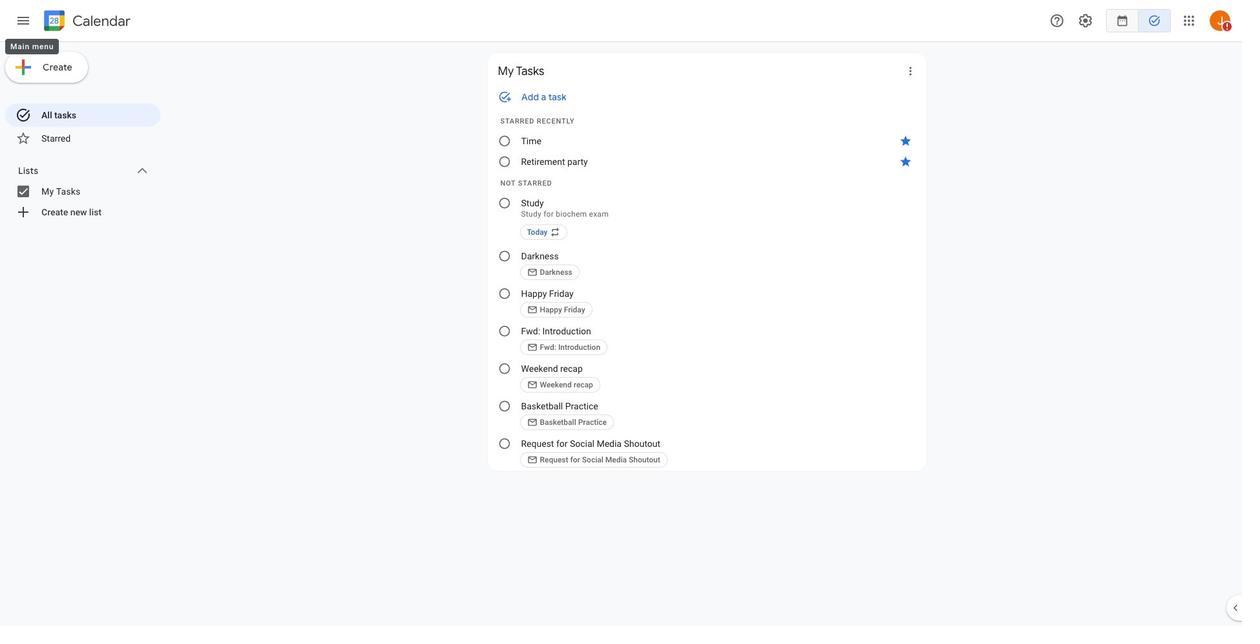 Task type: vqa. For each thing, say whether or not it's contained in the screenshot.
Settings Menu ICON at the top right of page
yes



Task type: locate. For each thing, give the bounding box(es) containing it.
support menu image
[[1049, 13, 1065, 28]]

settings menu image
[[1078, 13, 1093, 28]]

tasks sidebar image
[[16, 13, 31, 28]]

heading inside calendar element
[[70, 13, 131, 29]]

heading
[[70, 13, 131, 29]]



Task type: describe. For each thing, give the bounding box(es) containing it.
calendar element
[[41, 8, 131, 36]]



